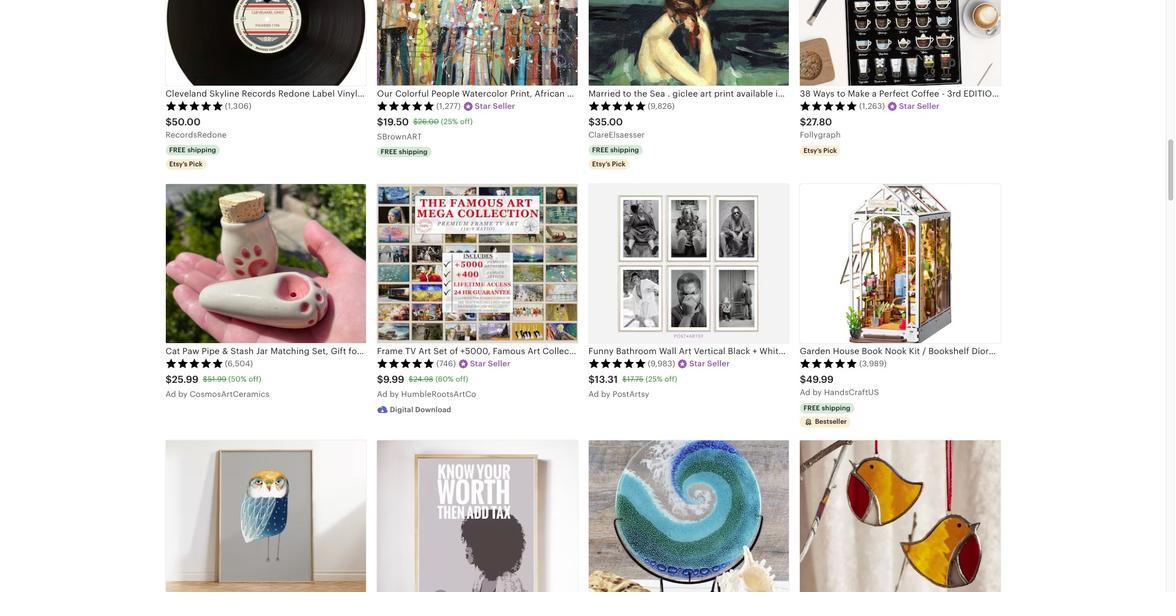Task type: vqa. For each thing, say whether or not it's contained in the screenshot.
menu bar containing Home Favorites
no



Task type: locate. For each thing, give the bounding box(es) containing it.
seller for 19.50
[[493, 102, 515, 111]]

free up bestseller
[[804, 404, 820, 412]]

star seller
[[475, 102, 515, 111], [899, 102, 940, 111], [470, 359, 511, 369], [689, 359, 730, 369]]

off) inside $ 25.99 $ 51.99 (50% off) a d b y cosmosartceramics
[[249, 376, 261, 384]]

seller right (9,983)
[[708, 359, 730, 369]]

shipping up bestseller
[[822, 404, 851, 412]]

b inside $ 9.99 $ 24.98 (60% off) a d b y humblerootsartco
[[390, 390, 395, 399]]

27.80
[[807, 116, 832, 128]]

(25% inside $ 13.31 $ 17.75 (25% off) a d b y postartsy
[[646, 376, 663, 384]]

$
[[166, 116, 172, 128], [377, 116, 383, 128], [589, 116, 595, 128], [800, 116, 807, 128], [413, 118, 418, 126], [166, 374, 172, 386], [377, 374, 383, 386], [589, 374, 595, 386], [800, 374, 806, 386], [203, 376, 208, 384], [409, 376, 414, 384], [622, 376, 627, 384]]

pick for 50.00
[[189, 160, 203, 168]]

5 out of 5 stars image up 25.99
[[166, 359, 223, 369]]

off) inside $ 9.99 $ 24.98 (60% off) a d b y humblerootsartco
[[456, 376, 469, 384]]

cleveland skyline records redone label vinyl record wall art - unique gift - birthday holiday christmas wedding image
[[166, 0, 366, 85]]

b inside $ 13.31 $ 17.75 (25% off) a d b y postartsy
[[601, 390, 607, 399]]

2 horizontal spatial pick
[[824, 147, 837, 155]]

star seller right the (1,277)
[[475, 102, 515, 111]]

off)
[[460, 118, 473, 126], [249, 376, 261, 384], [456, 376, 469, 384], [665, 376, 678, 384]]

b inside $ 25.99 $ 51.99 (50% off) a d b y cosmosartceramics
[[178, 390, 183, 399]]

$ 27.80 follygraph
[[800, 116, 841, 140]]

0 horizontal spatial pick
[[189, 160, 203, 168]]

seller right the (1,277)
[[493, 102, 515, 111]]

frame tv art set of +5000, famous art collection, complete store bundle of famous art paintings, vintage art, samsung art, digital download image
[[377, 184, 578, 343]]

digital
[[390, 406, 413, 414]]

print
[[714, 89, 734, 98]]

star right the (1,277)
[[475, 102, 491, 111]]

y inside $ 13.31 $ 17.75 (25% off) a d b y postartsy
[[606, 390, 611, 399]]

0 horizontal spatial etsy's
[[169, 160, 187, 168]]

a inside $ 25.99 $ 51.99 (50% off) a d b y cosmosartceramics
[[166, 390, 171, 399]]

d inside $ 13.31 $ 17.75 (25% off) a d b y postartsy
[[594, 390, 599, 399]]

star
[[475, 102, 491, 111], [899, 102, 915, 111], [470, 359, 486, 369], [689, 359, 706, 369]]

0 horizontal spatial (25%
[[441, 118, 458, 126]]

19.50
[[383, 116, 409, 128]]

1 horizontal spatial (25%
[[646, 376, 663, 384]]

2 horizontal spatial etsy's
[[804, 147, 822, 155]]

50.00
[[172, 116, 201, 128]]

9.99
[[383, 374, 405, 386]]

(1,277)
[[437, 102, 461, 111]]

free shipping down recordsredone
[[169, 147, 216, 154]]

etsy's pick down "follygraph"
[[804, 147, 837, 155]]

(746)
[[437, 359, 456, 369]]

etsy's down clareelsaesser
[[592, 160, 611, 168]]

d
[[806, 388, 811, 398], [171, 390, 176, 399], [382, 390, 388, 399], [594, 390, 599, 399]]

d down 13.31
[[594, 390, 599, 399]]

shipping down recordsredone
[[187, 147, 216, 154]]

b down 25.99
[[178, 390, 183, 399]]

free down clareelsaesser
[[592, 147, 609, 154]]

off) right (60%
[[456, 376, 469, 384]]

d inside $ 9.99 $ 24.98 (60% off) a d b y humblerootsartco
[[382, 390, 388, 399]]

5 out of 5 stars image up 13.31
[[589, 359, 646, 369]]

free for 50.00
[[169, 147, 186, 154]]

fused glass art panel round crashing ocean waves | rolling breaking wave sea blue glass | beach surf theme | unique birthday gifts image
[[589, 441, 789, 593]]

b down 9.99
[[390, 390, 395, 399]]

y down 25.99
[[183, 390, 188, 399]]

5 out of 5 stars image for (1,277)
[[377, 101, 435, 111]]

y down 13.31
[[606, 390, 611, 399]]

free shipping for 35.00
[[592, 147, 639, 154]]

a for 25.99
[[166, 390, 171, 399]]

etsy's down "follygraph"
[[804, 147, 822, 155]]

(1,263)
[[860, 102, 885, 111]]

shipping for 50.00
[[187, 147, 216, 154]]

y for 13.31
[[606, 390, 611, 399]]

star seller right (1,263)
[[899, 102, 940, 111]]

b down 49.99
[[813, 388, 818, 398]]

seller right (746)
[[488, 359, 511, 369]]

shipping
[[187, 147, 216, 154], [611, 147, 639, 154], [399, 148, 428, 156], [822, 404, 851, 412]]

digital download
[[390, 406, 451, 414]]

humblerootsartco
[[401, 390, 476, 399]]

(25% down the (1,277)
[[441, 118, 458, 126]]

funny bathroom wall art vertical black + white bathroom bundle 6 movie poster prints digital oil painting funny gift image
[[589, 184, 789, 343]]

free shipping for 49.99
[[804, 404, 851, 412]]

star seller for 27.80
[[899, 102, 940, 111]]

y inside $ 25.99 $ 51.99 (50% off) a d b y cosmosartceramics
[[183, 390, 188, 399]]

etsy's pick
[[804, 147, 837, 155], [169, 160, 203, 168], [592, 160, 626, 168]]

y down 49.99
[[818, 388, 822, 398]]

y inside $ 9.99 $ 24.98 (60% off) a d b y humblerootsartco
[[395, 390, 399, 399]]

$ 9.99 $ 24.98 (60% off) a d b y humblerootsartco
[[377, 374, 476, 399]]

free shipping for 50.00
[[169, 147, 216, 154]]

y for 25.99
[[183, 390, 188, 399]]

a inside $ 13.31 $ 17.75 (25% off) a d b y postartsy
[[589, 390, 594, 399]]

b for 9.99
[[390, 390, 395, 399]]

off) for 19.50
[[460, 118, 473, 126]]

off) down (9,983)
[[665, 376, 678, 384]]

a inside $ 9.99 $ 24.98 (60% off) a d b y humblerootsartco
[[377, 390, 383, 399]]

d inside $ 25.99 $ 51.99 (50% off) a d b y cosmosartceramics
[[171, 390, 176, 399]]

(1,306)
[[225, 102, 252, 111]]

pick down clareelsaesser
[[612, 160, 626, 168]]

35.00
[[595, 116, 623, 128]]

star for 27.80
[[899, 102, 915, 111]]

5 out of 5 stars image for (3,989)
[[800, 359, 858, 369]]

5 out of 5 stars image for (6,504)
[[166, 359, 223, 369]]

0 horizontal spatial etsy's pick
[[169, 160, 203, 168]]

pick down recordsredone
[[189, 160, 203, 168]]

etsy's pick down recordsredone
[[169, 160, 203, 168]]

etsy's
[[804, 147, 822, 155], [169, 160, 187, 168], [592, 160, 611, 168]]

38 ways to make a perfect coffee - 3rd edition - home print, coffee gift, coffee poster, kitchen print image
[[800, 0, 1001, 85]]

5 out of 5 stars image up 49.99
[[800, 359, 858, 369]]

art
[[701, 89, 712, 98]]

off) for 13.31
[[665, 376, 678, 384]]

free shipping
[[169, 147, 216, 154], [592, 147, 639, 154], [381, 148, 428, 156], [804, 404, 851, 412]]

0 vertical spatial (25%
[[441, 118, 458, 126]]

$ 13.31 $ 17.75 (25% off) a d b y postartsy
[[589, 374, 678, 399]]

(3,989)
[[860, 359, 887, 369]]

off) inside $ 13.31 $ 17.75 (25% off) a d b y postartsy
[[665, 376, 678, 384]]

in
[[776, 89, 783, 98]]

free
[[169, 147, 186, 154], [592, 147, 609, 154], [381, 148, 397, 156], [804, 404, 820, 412]]

free down recordsredone
[[169, 147, 186, 154]]

recordsredone
[[166, 131, 227, 140]]

1 horizontal spatial etsy's
[[592, 160, 611, 168]]

5 out of 5 stars image up 19.50
[[377, 101, 435, 111]]

y
[[818, 388, 822, 398], [183, 390, 188, 399], [395, 390, 399, 399], [606, 390, 611, 399]]

star seller right (9,983)
[[689, 359, 730, 369]]

b
[[813, 388, 818, 398], [178, 390, 183, 399], [390, 390, 395, 399], [601, 390, 607, 399]]

cat paw pipe & stash jar matching set, gift for smoker - unique ceramic pipes pretty gifts for her beautiful gift ideas image
[[166, 184, 366, 343]]

5 out of 5 stars image down to
[[589, 101, 646, 111]]

(25% for 19.50
[[441, 118, 458, 126]]

star seller right (746)
[[470, 359, 511, 369]]

married
[[589, 89, 621, 98]]

etsy's pick down clareelsaesser
[[592, 160, 626, 168]]

(50%
[[229, 376, 247, 384]]

d down 9.99
[[382, 390, 388, 399]]

y for 9.99
[[395, 390, 399, 399]]

(25% down (9,983)
[[646, 376, 663, 384]]

etsy's down recordsredone
[[169, 160, 187, 168]]

y down 9.99
[[395, 390, 399, 399]]

$ inside $ 27.80 follygraph
[[800, 116, 807, 128]]

etsy's pick for 50.00
[[169, 160, 203, 168]]

shipping down clareelsaesser
[[611, 147, 639, 154]]

b down 13.31
[[601, 390, 607, 399]]

d down 49.99
[[806, 388, 811, 398]]

off) inside $ 19.50 $ 26.00 (25% off) sbrownart
[[460, 118, 473, 126]]

$ 50.00 recordsredone
[[166, 116, 227, 140]]

free shipping down clareelsaesser
[[592, 147, 639, 154]]

giclee
[[673, 89, 698, 98]]

off) down the (1,277)
[[460, 118, 473, 126]]

postartsy
[[613, 390, 650, 399]]

seller right (1,263)
[[917, 102, 940, 111]]

etsy's pick for 35.00
[[592, 160, 626, 168]]

(25%
[[441, 118, 458, 126], [646, 376, 663, 384]]

star right (746)
[[470, 359, 486, 369]]

follygraph
[[800, 131, 841, 140]]

5 out of 5 stars image up "50.00"
[[166, 101, 223, 111]]

seller
[[493, 102, 515, 111], [917, 102, 940, 111], [488, 359, 511, 369], [708, 359, 730, 369]]

pick down "follygraph"
[[824, 147, 837, 155]]

(25% inside $ 19.50 $ 26.00 (25% off) sbrownart
[[441, 118, 458, 126]]

married to the sea . giclee art print available in all sizes image
[[589, 0, 789, 85]]

1 horizontal spatial etsy's pick
[[592, 160, 626, 168]]

blue night owl. home decor - art print - wall decor - owl illustration - gift ideas. image
[[166, 441, 366, 593]]

pick
[[824, 147, 837, 155], [189, 160, 203, 168], [612, 160, 626, 168]]

$ 25.99 $ 51.99 (50% off) a d b y cosmosartceramics
[[166, 374, 270, 399]]

5 out of 5 stars image
[[166, 101, 223, 111], [377, 101, 435, 111], [589, 101, 646, 111], [800, 101, 858, 111], [166, 359, 223, 369], [377, 359, 435, 369], [589, 359, 646, 369], [800, 359, 858, 369]]

d down 25.99
[[171, 390, 176, 399]]

1 horizontal spatial pick
[[612, 160, 626, 168]]

5 out of 5 stars image up 27.80 at the top right of page
[[800, 101, 858, 111]]

off) for 25.99
[[249, 376, 261, 384]]

13.31
[[595, 374, 618, 386]]

off) right (50%
[[249, 376, 261, 384]]

star seller for 9.99
[[470, 359, 511, 369]]

1 vertical spatial (25%
[[646, 376, 663, 384]]

a for 9.99
[[377, 390, 383, 399]]

5 out of 5 stars image up 9.99
[[377, 359, 435, 369]]

free shipping up bestseller
[[804, 404, 851, 412]]

a
[[800, 388, 806, 398], [166, 390, 171, 399], [377, 390, 383, 399], [589, 390, 594, 399]]

star right (1,263)
[[899, 102, 915, 111]]



Task type: describe. For each thing, give the bounding box(es) containing it.
clareelsaesser
[[589, 131, 645, 140]]

d for 9.99
[[382, 390, 388, 399]]

to
[[623, 89, 632, 98]]

(9,983)
[[648, 359, 675, 369]]

(25% for 13.31
[[646, 376, 663, 384]]

5 out of 5 stars image for (9,983)
[[589, 359, 646, 369]]

handscraftus
[[824, 388, 879, 398]]

.
[[668, 89, 670, 98]]

$ 49.99 a d b y handscraftus
[[800, 374, 879, 398]]

2 horizontal spatial etsy's pick
[[804, 147, 837, 155]]

bestseller
[[815, 418, 847, 425]]

sea
[[650, 89, 665, 98]]

24.98
[[414, 376, 434, 384]]

all
[[786, 89, 795, 98]]

star for 19.50
[[475, 102, 491, 111]]

shipping for 49.99
[[822, 404, 851, 412]]

(9,826)
[[648, 102, 675, 111]]

a for 13.31
[[589, 390, 594, 399]]

free for 35.00
[[592, 147, 609, 154]]

51.99
[[208, 376, 227, 384]]

available
[[737, 89, 773, 98]]

d for 25.99
[[171, 390, 176, 399]]

49.99
[[806, 374, 834, 386]]

download
[[415, 406, 451, 414]]

$ inside the $ 49.99 a d b y handscraftus
[[800, 374, 806, 386]]

d inside the $ 49.99 a d b y handscraftus
[[806, 388, 811, 398]]

the
[[634, 89, 648, 98]]

b inside the $ 49.99 a d b y handscraftus
[[813, 388, 818, 398]]

star for 9.99
[[470, 359, 486, 369]]

5 out of 5 stars image for (1,263)
[[800, 101, 858, 111]]

a inside the $ 49.99 a d b y handscraftus
[[800, 388, 806, 398]]

d for 13.31
[[594, 390, 599, 399]]

married to the sea . giclee art print available in all sizes
[[589, 89, 818, 98]]

(60%
[[436, 376, 454, 384]]

y inside the $ 49.99 a d b y handscraftus
[[818, 388, 822, 398]]

cosmosartceramics
[[190, 390, 270, 399]]

5 out of 5 stars image for (746)
[[377, 359, 435, 369]]

seller for 9.99
[[488, 359, 511, 369]]

star seller for 19.50
[[475, 102, 515, 111]]

shipping for 35.00
[[611, 147, 639, 154]]

garden house book nook kit / bookshelf diorama diy miniature | home decor and gifts, book ends display, shelf insert image
[[800, 184, 1001, 343]]

shipping down sbrownart
[[399, 148, 428, 156]]

25.99
[[172, 374, 199, 386]]

$ inside $ 35.00 clareelsaesser
[[589, 116, 595, 128]]

seller for 27.80
[[917, 102, 940, 111]]

b for 25.99
[[178, 390, 183, 399]]

b for 13.31
[[601, 390, 607, 399]]

star right (9,983)
[[689, 359, 706, 369]]

sizes
[[798, 89, 818, 98]]

$ inside $ 50.00 recordsredone
[[166, 116, 172, 128]]

etsy's for 35.00
[[592, 160, 611, 168]]

free shipping down sbrownart
[[381, 148, 428, 156]]

free down sbrownart
[[381, 148, 397, 156]]

26.00
[[418, 118, 439, 126]]

$ 35.00 clareelsaesser
[[589, 116, 645, 140]]

know your worth home decor | african american art | interior design | black art | boss woman gift image
[[377, 441, 578, 593]]

$ 19.50 $ 26.00 (25% off) sbrownart
[[377, 116, 473, 142]]

off) for 9.99
[[456, 376, 469, 384]]

etsy's for 50.00
[[169, 160, 187, 168]]

free for 49.99
[[804, 404, 820, 412]]

17.75
[[627, 376, 644, 384]]

(6,504)
[[225, 359, 253, 369]]

sbrownart
[[377, 132, 422, 142]]

stained glass robin red breast decoration, teacher gifts, bird lover gift, bird glass art, christmas, bauble tree decor image
[[800, 441, 1001, 593]]

our colorful people watercolor print, african american art, african black art, wall art,home decor art,watercolor art,abstract art, wall art image
[[377, 0, 578, 85]]

5 out of 5 stars image for (9,826)
[[589, 101, 646, 111]]

pick for 35.00
[[612, 160, 626, 168]]

5 out of 5 stars image for (1,306)
[[166, 101, 223, 111]]



